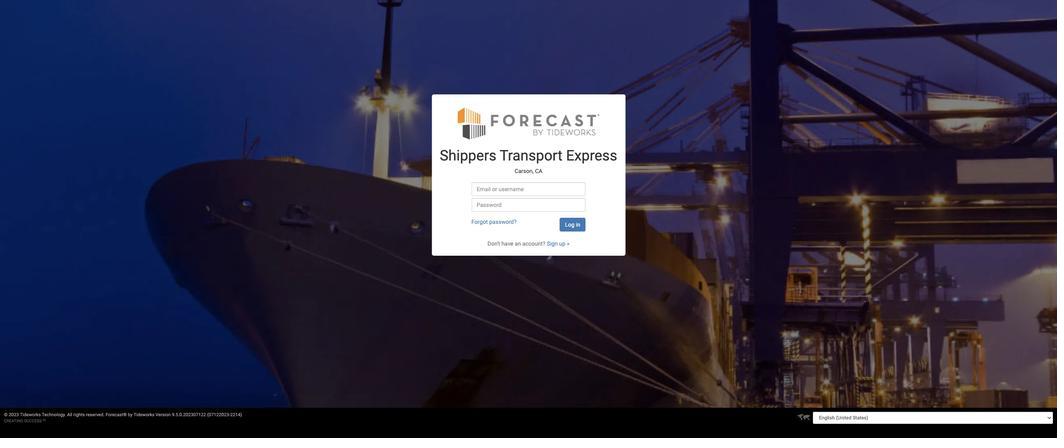 Task type: vqa. For each thing, say whether or not it's contained in the screenshot.
Forecast®
yes



Task type: locate. For each thing, give the bounding box(es) containing it.
tideworks up success
[[20, 413, 41, 418]]

technology.
[[42, 413, 66, 418]]

have
[[501, 241, 513, 248]]

℠
[[43, 420, 46, 424]]

0 horizontal spatial tideworks
[[20, 413, 41, 418]]

forgot password? link
[[471, 219, 516, 226]]

log in button
[[560, 218, 586, 232]]

an
[[515, 241, 521, 248]]

2214)
[[230, 413, 242, 418]]

creating
[[4, 420, 23, 424]]

1 horizontal spatial tideworks
[[134, 413, 154, 418]]

forgot
[[471, 219, 488, 226]]

password?
[[489, 219, 516, 226]]

success
[[24, 420, 42, 424]]

transport
[[500, 148, 562, 165]]

shippers transport express carson, ca
[[440, 148, 617, 175]]

1 tideworks from the left
[[20, 413, 41, 418]]

sign
[[547, 241, 558, 248]]

tideworks
[[20, 413, 41, 418], [134, 413, 154, 418]]

reserved.
[[86, 413, 104, 418]]

rights
[[73, 413, 85, 418]]

ca
[[535, 168, 542, 175]]

forecast®
[[106, 413, 127, 418]]

tideworks right the by
[[134, 413, 154, 418]]

all
[[67, 413, 72, 418]]

2 tideworks from the left
[[134, 413, 154, 418]]



Task type: describe. For each thing, give the bounding box(es) containing it.
log
[[565, 222, 574, 229]]

9.5.0.202307122
[[172, 413, 206, 418]]

2023
[[9, 413, 19, 418]]

Email or username text field
[[471, 183, 586, 197]]

version
[[156, 413, 171, 418]]

by
[[128, 413, 133, 418]]

©
[[4, 413, 8, 418]]

account?
[[522, 241, 545, 248]]

don't have an account? sign up »
[[487, 241, 570, 248]]

forgot password? log in
[[471, 219, 580, 229]]

© 2023 tideworks technology. all rights reserved. forecast® by tideworks version 9.5.0.202307122 (07122023-2214) creating success ℠
[[4, 413, 242, 424]]

shippers
[[440, 148, 496, 165]]

don't
[[487, 241, 500, 248]]

forecast® by tideworks image
[[458, 107, 599, 140]]

carson,
[[515, 168, 534, 175]]

up
[[559, 241, 565, 248]]

(07122023-
[[207, 413, 230, 418]]

»
[[567, 241, 570, 248]]

express
[[566, 148, 617, 165]]

sign up » link
[[547, 241, 570, 248]]

Password password field
[[471, 199, 586, 212]]

in
[[576, 222, 580, 229]]



